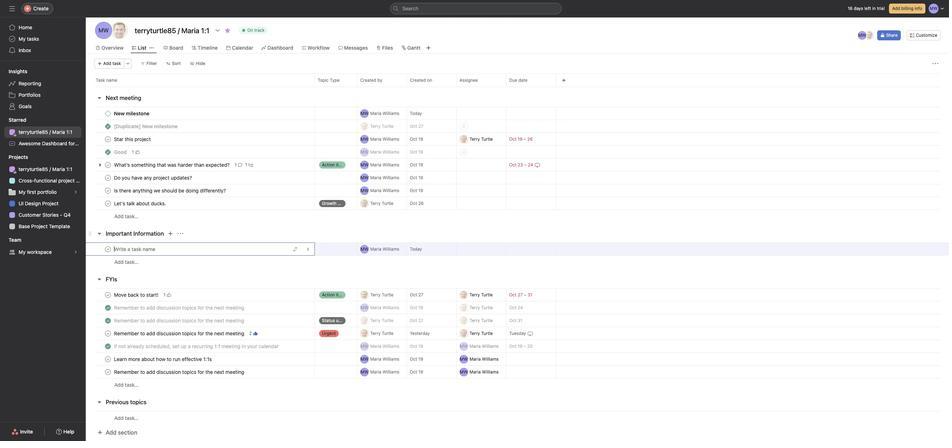 Task type: vqa. For each thing, say whether or not it's contained in the screenshot.
the Add subject text field
no



Task type: describe. For each thing, give the bounding box(es) containing it.
list link
[[132, 44, 147, 52]]

my workspace
[[19, 249, 52, 255]]

status update
[[322, 318, 351, 324]]

insights button
[[0, 68, 27, 75]]

on track
[[248, 28, 265, 33]]

plan
[[76, 178, 86, 184]]

collapse task list for this section image for header next meeting tree grid
[[97, 95, 102, 101]]

mw inside creator for star this project cell
[[361, 136, 369, 142]]

new
[[76, 141, 87, 147]]

remove from starred image
[[225, 28, 231, 33]]

tt inside creator for move back to start! cell
[[362, 292, 368, 298]]

completed image for is there anything we should be doing differently? text field
[[104, 187, 112, 195]]

completed checkbox for the creator for let's talk about ducks. cell
[[104, 199, 112, 208]]

Write a task name text field
[[113, 246, 158, 253]]

completed image for fourth completed checkbox from the top
[[104, 330, 112, 338]]

3 add task… row from the top
[[86, 379, 950, 392]]

previous
[[106, 400, 129, 406]]

my for my first portfolio
[[19, 189, 26, 195]]

terryturtle85 for terryturtle85 / maria 1:1 "link" within the "projects" element
[[19, 166, 48, 172]]

first
[[27, 189, 36, 195]]

tasks
[[27, 36, 39, 42]]

repeats image
[[528, 331, 534, 337]]

tab actions image
[[149, 46, 154, 50]]

tt inside the creator for let's talk about ducks. cell
[[362, 201, 368, 206]]

add inside header next meeting tree grid
[[114, 214, 124, 220]]

cross-
[[19, 178, 34, 184]]

on
[[428, 78, 433, 83]]

customer stories - q4
[[19, 212, 71, 218]]

completed checkbox for do you have any project updates? text field
[[104, 174, 112, 182]]

more section actions image
[[178, 231, 183, 237]]

/ for terryturtle85 / maria 1:1 "link" inside the starred element
[[49, 129, 51, 135]]

completed image for if not already scheduled, set up a recurring 1:1 meeting in your calendar text field
[[104, 342, 112, 351]]

3 oct 19 from the top
[[410, 162, 423, 168]]

24 inside header next meeting tree grid
[[528, 162, 534, 168]]

williams for creator for star this project cell
[[383, 136, 400, 142]]

is there anything we should be doing differently? cell
[[86, 184, 315, 197]]

— button
[[315, 340, 357, 353]]

header next meeting tree grid
[[86, 107, 950, 223]]

– for 20
[[524, 344, 527, 349]]

oct 19 – 20
[[510, 344, 533, 349]]

board link
[[164, 44, 183, 52]]

Star this project text field
[[113, 136, 153, 143]]

learn more about how to run effective 1:1s cell
[[86, 353, 315, 366]]

completed milestone image
[[105, 124, 111, 129]]

creator for move back to start! cell
[[357, 289, 407, 302]]

0 vertical spatial 26
[[528, 137, 533, 142]]

— for creator for cell
[[319, 247, 323, 252]]

created for created by
[[361, 78, 377, 83]]

completed image for 7th completed checkbox
[[104, 368, 112, 377]]

19 for "creator for if not already scheduled, set up a recurring 1:1 meeting in your calendar" cell
[[419, 344, 423, 349]]

update
[[336, 318, 351, 324]]

date
[[519, 78, 528, 83]]

tt inside creator for [duplicate] new milestone cell
[[362, 124, 368, 129]]

maria williams for creator for do you have any project updates? cell
[[371, 175, 400, 180]]

team button
[[0, 237, 21, 244]]

19 for creator for star this project cell
[[419, 137, 423, 142]]

topics
[[130, 400, 147, 406]]

add task… button for 1st the add task… row from the bottom
[[114, 415, 139, 423]]

task… for 4th the add task… row from the bottom
[[125, 214, 139, 220]]

— button for oct 19
[[315, 353, 357, 366]]

0 vertical spatial 31
[[528, 293, 533, 298]]

my tasks link
[[4, 33, 82, 45]]

add task… button for 4th the add task… row from the bottom
[[114, 213, 139, 221]]

maria inside creator for is there anything we should be doing differently? "cell"
[[371, 188, 382, 193]]

action for action item dropdown button
[[322, 292, 335, 298]]

new milestone cell
[[86, 107, 315, 120]]

4 add task… from the top
[[114, 415, 139, 422]]

completed image for remember to add discussion topics for the next meeting text field related to completed option related to 1st creator for remember to add discussion topics for the next meeting cell from the top of the header fyis tree grid
[[104, 304, 112, 312]]

– for 26
[[524, 137, 527, 142]]

mw inside the creator for what's something that was harder than expected? cell
[[361, 162, 369, 168]]

/ for terryturtle85 / maria 1:1 "link" within the "projects" element
[[49, 166, 51, 172]]

terry inside creator for [duplicate] new milestone cell
[[371, 124, 381, 129]]

header fyis tree grid
[[86, 289, 950, 392]]

1 subtask image
[[249, 163, 253, 167]]

oct 24
[[510, 305, 523, 311]]

If not already scheduled, set up a recurring 1:1 meeting in your calendar text field
[[113, 343, 281, 350]]

maria inside "creator for if not already scheduled, set up a recurring 1:1 meeting in your calendar" cell
[[371, 344, 382, 349]]

williams for "creator for if not already scheduled, set up a recurring 1:1 meeting in your calendar" cell
[[383, 344, 400, 349]]

fyis button
[[106, 273, 117, 286]]

maria inside "projects" element
[[52, 166, 65, 172]]

help
[[63, 429, 74, 435]]

home
[[19, 24, 32, 30]]

24 inside header fyis tree grid
[[518, 305, 523, 311]]

tuesday
[[510, 331, 527, 337]]

completed milestone image for oct 19
[[105, 149, 111, 155]]

turtle inside creator for move back to start! cell
[[382, 292, 394, 298]]

maria inside creator for cell
[[371, 247, 382, 252]]

mw inside "creator for if not already scheduled, set up a recurring 1:1 meeting in your calendar" cell
[[361, 344, 369, 349]]

add a task to this section image
[[168, 231, 173, 237]]

oct 23 – 24
[[510, 162, 534, 168]]

completed image for completed checkbox within the move back to start! cell
[[104, 291, 112, 300]]

mw inside creator for is there anything we should be doing differently? "cell"
[[361, 188, 369, 193]]

gantt
[[408, 45, 421, 51]]

turtle inside creator for [duplicate] new milestone cell
[[382, 124, 394, 129]]

add task… button for third the add task… row
[[114, 382, 139, 390]]

oct 19 for creator for good cell
[[410, 150, 423, 155]]

completed image for do you have any project updates? text field
[[104, 174, 112, 182]]

oct 19 for 1st creator for remember to add discussion topics for the next meeting cell from the top of the header fyis tree grid
[[410, 305, 423, 311]]

maria williams for creator for star this project cell
[[371, 136, 400, 142]]

hide
[[196, 61, 206, 66]]

left
[[865, 6, 872, 11]]

creator for do you have any project updates? cell
[[357, 171, 407, 185]]

action item for action item popup button
[[322, 162, 345, 168]]

created for created on
[[410, 78, 426, 83]]

creator for learn more about how to run effective 1:1s cell
[[357, 353, 407, 366]]

workspace
[[27, 249, 52, 255]]

teams element
[[0, 234, 86, 260]]

New milestone text field
[[113, 110, 152, 117]]

completed checkbox for write a task name text field
[[104, 245, 112, 254]]

base project template link
[[4, 221, 82, 232]]

item for action item dropdown button
[[336, 292, 345, 298]]

dashboard inside starred element
[[42, 141, 67, 147]]

add task… inside header fyis tree grid
[[114, 382, 139, 388]]

overview link
[[96, 44, 124, 52]]

remember to add discussion topics for the next meeting text field for 7th completed checkbox
[[113, 369, 247, 376]]

terry turtle inside the creator for let's talk about ducks. cell
[[371, 201, 394, 206]]

inbox link
[[4, 45, 82, 56]]

oct 19 for creator for star this project cell
[[410, 137, 423, 142]]

-
[[60, 212, 62, 218]]

workflow link
[[302, 44, 330, 52]]

1 button for tt
[[162, 292, 173, 299]]

williams for 1st creator for remember to add discussion topics for the next meeting cell from the top of the header fyis tree grid
[[383, 305, 400, 311]]

add up the add section button
[[114, 415, 124, 422]]

completed checkbox for if not already scheduled, set up a recurring 1:1 meeting in your calendar text field
[[104, 342, 112, 351]]

add inside button
[[106, 430, 117, 436]]

row containing 2
[[86, 327, 950, 341]]

williams for the creator for what's something that was harder than expected? cell
[[383, 162, 400, 168]]

add inside header important information 'tree grid'
[[114, 259, 124, 265]]

1:1 for terryturtle85 / maria 1:1 "link" inside the starred element
[[66, 129, 72, 135]]

creator for [duplicate] new milestone cell
[[357, 120, 407, 133]]

previous topics button
[[106, 396, 147, 409]]

27 for creator for [duplicate] new milestone cell at the left of page
[[419, 124, 424, 129]]

row containing growth conversation
[[86, 197, 950, 210]]

4 add task… row from the top
[[86, 412, 950, 425]]

2 creator for remember to add discussion topics for the next meeting cell from the top
[[357, 314, 407, 328]]

add task button
[[94, 59, 124, 69]]

oct 19 for creator for learn more about how to run effective 1:1s cell
[[410, 357, 423, 362]]

turtle inside the creator for let's talk about ducks. cell
[[382, 201, 394, 206]]

row containing tt
[[86, 120, 950, 133]]

template
[[49, 224, 70, 230]]

sort button
[[163, 59, 184, 69]]

for
[[69, 141, 75, 147]]

meeting
[[120, 95, 141, 101]]

search button
[[391, 3, 562, 14]]

billing
[[902, 6, 914, 11]]

good cell
[[86, 146, 315, 159]]

maria inside creator for do you have any project updates? cell
[[371, 175, 382, 180]]

1 comment image
[[238, 163, 243, 167]]

oct 27 inside header next meeting tree grid
[[410, 124, 424, 129]]

overview
[[102, 45, 124, 51]]

1 for tt
[[164, 292, 166, 298]]

row containing task name
[[86, 74, 950, 87]]

Move back to start! text field
[[113, 292, 161, 299]]

27 for second creator for remember to add discussion topics for the next meeting cell from the top of the header fyis tree grid
[[419, 318, 424, 324]]

1 creator for remember to add discussion topics for the next meeting cell from the top
[[357, 302, 407, 315]]

see details, my first portfolio image
[[74, 190, 78, 195]]

mw inside creator for good cell
[[361, 149, 369, 155]]

details image
[[306, 247, 310, 252]]

starred element
[[0, 114, 104, 151]]

maria williams for "creator for if not already scheduled, set up a recurring 1:1 meeting in your calendar" cell
[[371, 344, 400, 349]]

section
[[118, 430, 137, 436]]

files
[[382, 45, 393, 51]]

williams for creator for is there anything we should be doing differently? "cell"
[[383, 188, 400, 193]]

share button
[[878, 30, 902, 40]]

completed milestone checkbox for 27
[[105, 124, 111, 129]]

7 completed checkbox from the top
[[104, 368, 112, 377]]

1 add task… row from the top
[[86, 210, 950, 223]]

next meeting
[[106, 95, 141, 101]]

creator for if not already scheduled, set up a recurring 1:1 meeting in your calendar cell
[[357, 340, 407, 353]]

portfolios link
[[4, 89, 82, 101]]

19 for creator for good cell
[[419, 150, 423, 155]]

add field image
[[562, 78, 567, 83]]

add billing info
[[893, 6, 923, 11]]

completed checkbox for learn more about how to run effective 1:1s text box
[[104, 355, 112, 364]]

creator for let's talk about ducks. cell
[[357, 197, 407, 210]]

cross-functional project plan link
[[4, 175, 86, 187]]

awesome dashboard for new project
[[19, 141, 104, 147]]

add section button
[[94, 427, 140, 440]]

Learn more about how to run effective 1:1s text field
[[113, 356, 214, 363]]

19 for creator for learn more about how to run effective 1:1s cell
[[419, 357, 423, 362]]

filter
[[147, 61, 157, 66]]

workflow
[[308, 45, 330, 51]]

task name
[[96, 78, 117, 83]]

previous topics
[[106, 400, 147, 406]]

2 collapse task list for this section image from the top
[[97, 277, 102, 283]]

star this project cell
[[86, 133, 315, 146]]

mw inside creator for learn more about how to run effective 1:1s cell
[[361, 357, 369, 362]]

4 creator for remember to add discussion topics for the next meeting cell from the top
[[357, 366, 407, 379]]

files link
[[377, 44, 393, 52]]

invite
[[20, 429, 33, 435]]

remember to add discussion topics for the next meeting cell for 2nd creator for remember to add discussion topics for the next meeting cell from the bottom of the header fyis tree grid
[[86, 327, 315, 341]]

add task… inside header important information 'tree grid'
[[114, 259, 139, 265]]

next
[[106, 95, 118, 101]]

task… for 1st the add task… row from the bottom
[[125, 415, 139, 422]]

invite button
[[7, 426, 38, 439]]

1 for mw
[[132, 149, 134, 155]]

insights element
[[0, 65, 86, 114]]

20
[[528, 344, 533, 349]]

2 vertical spatial project
[[31, 224, 48, 230]]

23
[[518, 162, 523, 168]]

team
[[9, 237, 21, 243]]

2
[[249, 331, 252, 336]]

19 for 1st creator for remember to add discussion topics for the next meeting cell from the top of the header fyis tree grid
[[419, 305, 423, 311]]

maria inside creator for good cell
[[371, 149, 382, 155]]

williams for creator for cell
[[383, 247, 400, 252]]

row containing status update
[[86, 314, 950, 328]]

maria williams for the creator for what's something that was harder than expected? cell
[[371, 162, 400, 168]]

q4
[[64, 212, 71, 218]]

important information button
[[106, 227, 164, 240]]

board
[[169, 45, 183, 51]]

portfolio
[[37, 189, 57, 195]]

0 horizontal spatial more actions image
[[126, 62, 130, 66]]

completed checkbox for move back to start! text box
[[104, 291, 112, 300]]

important information
[[106, 231, 164, 237]]

starred
[[9, 117, 26, 123]]

calendar link
[[226, 44, 253, 52]]

creator for good cell
[[357, 146, 407, 159]]

sort
[[172, 61, 181, 66]]

terry turtle inside creator for [duplicate] new milestone cell
[[371, 124, 394, 129]]

completed checkbox for creator for star this project cell
[[104, 135, 112, 144]]

design
[[25, 201, 41, 207]]

maria inside creator for star this project cell
[[371, 136, 382, 142]]

insights
[[9, 68, 27, 74]]



Task type: locate. For each thing, give the bounding box(es) containing it.
— for "creator for if not already scheduled, set up a recurring 1:1 meeting in your calendar" cell
[[319, 345, 323, 349]]

add task… button for 3rd the add task… row from the bottom of the page
[[114, 259, 139, 266]]

completed image inside do you have any project updates? cell
[[104, 174, 112, 182]]

6 oct 19 from the top
[[410, 305, 423, 311]]

— for creator for learn more about how to run effective 1:1s cell
[[319, 357, 323, 362]]

1 right move back to start! text box
[[164, 292, 166, 298]]

completed milestone checkbox left good text box
[[105, 149, 111, 155]]

williams for creator for do you have any project updates? cell
[[383, 175, 400, 180]]

1 horizontal spatial 24
[[528, 162, 534, 168]]

1 vertical spatial dashboard
[[42, 141, 67, 147]]

0 vertical spatial collapse task list for this section image
[[97, 231, 102, 237]]

oct 31
[[510, 318, 523, 324]]

base
[[19, 224, 30, 230]]

completed milestone image
[[105, 111, 111, 116], [105, 149, 111, 155]]

/ up cross-functional project plan
[[49, 166, 51, 172]]

2 — button from the top
[[315, 353, 357, 366]]

2 / from the top
[[49, 166, 51, 172]]

1 1:1 from the top
[[66, 129, 72, 135]]

williams inside creator for good cell
[[383, 149, 400, 155]]

collapse task list for this section image left "important"
[[97, 231, 102, 237]]

0 vertical spatial action
[[322, 162, 335, 168]]

in
[[873, 6, 877, 11]]

0 vertical spatial item
[[336, 162, 345, 168]]

1 vertical spatial 1:1
[[66, 166, 72, 172]]

add tab image
[[426, 45, 432, 51]]

williams for creator for new milestone cell
[[383, 111, 400, 116]]

my inside global element
[[19, 36, 26, 42]]

completed image inside learn more about how to run effective 1:1s cell
[[104, 355, 112, 364]]

let's talk about ducks. cell
[[86, 197, 315, 210]]

oct 19
[[410, 137, 423, 142], [410, 150, 423, 155], [410, 162, 423, 168], [410, 175, 423, 181], [410, 188, 423, 193], [410, 305, 423, 311], [410, 344, 423, 349], [410, 357, 423, 362], [410, 370, 423, 375]]

1 my from the top
[[19, 36, 26, 42]]

do you have any project updates? cell
[[86, 171, 315, 185]]

oct 27 right creator for [duplicate] new milestone cell at the left of page
[[410, 124, 424, 129]]

more actions image right task
[[126, 62, 130, 66]]

3 my from the top
[[19, 249, 26, 255]]

remember to add discussion topics for the next meeting text field for completed option for second creator for remember to add discussion topics for the next meeting cell from the top of the header fyis tree grid
[[113, 317, 247, 325]]

2 — from the top
[[319, 345, 323, 349]]

what's something that was harder than expected? cell
[[86, 158, 315, 172]]

creator for what's something that was harder than expected? cell
[[357, 158, 407, 172]]

portfolios
[[19, 92, 41, 98]]

type
[[330, 78, 340, 83]]

collapse task list for this section image left previous
[[97, 400, 102, 406]]

action inside dropdown button
[[322, 292, 335, 298]]

add task… up section
[[114, 415, 139, 422]]

maria inside creator for new milestone cell
[[371, 111, 382, 116]]

2 completed image from the top
[[104, 187, 112, 195]]

1 terryturtle85 / maria 1:1 from the top
[[19, 129, 72, 135]]

8 oct 19 from the top
[[410, 357, 423, 362]]

collapse task list for this section image left next
[[97, 95, 102, 101]]

maria williams for creator for is there anything we should be doing differently? "cell"
[[371, 188, 400, 193]]

my left first
[[19, 189, 26, 195]]

maria inside the creator for what's something that was harder than expected? cell
[[371, 162, 382, 168]]

collapse task list for this section image left fyis button
[[97, 277, 102, 283]]

1 vertical spatial my
[[19, 189, 26, 195]]

6 completed checkbox from the top
[[104, 317, 112, 325]]

task… down let's talk about ducks. text field
[[125, 214, 139, 220]]

6 completed image from the top
[[104, 342, 112, 351]]

williams for creator for good cell
[[383, 149, 400, 155]]

add task
[[103, 61, 121, 66]]

1 button inside the move back to start! cell
[[162, 292, 173, 299]]

add task… inside header next meeting tree grid
[[114, 214, 139, 220]]

1 completed image from the top
[[104, 174, 112, 182]]

— right details image on the bottom left of the page
[[319, 247, 323, 252]]

2 remember to add discussion topics for the next meeting cell from the top
[[86, 314, 315, 328]]

2 completed milestone checkbox from the top
[[105, 124, 111, 129]]

2 task… from the top
[[125, 259, 139, 265]]

1 vertical spatial completed milestone image
[[105, 149, 111, 155]]

row
[[86, 74, 950, 87], [94, 87, 941, 87], [86, 107, 950, 120], [86, 120, 950, 133], [86, 133, 950, 146], [86, 146, 950, 159], [86, 158, 950, 172], [86, 171, 950, 185], [86, 184, 950, 197], [86, 197, 950, 210], [86, 243, 950, 256], [86, 289, 950, 302], [86, 302, 950, 315], [86, 314, 950, 328], [86, 327, 950, 341], [86, 340, 950, 353], [86, 353, 950, 366], [86, 366, 950, 379]]

creator for cell
[[357, 243, 407, 256]]

1 — button from the top
[[315, 243, 357, 256]]

3 completed milestone checkbox from the top
[[105, 149, 111, 155]]

completed image for remember to add discussion topics for the next meeting text field associated with completed option for second creator for remember to add discussion topics for the next meeting cell from the top of the header fyis tree grid
[[104, 317, 112, 325]]

task… down write a task name text field
[[125, 259, 139, 265]]

search list box
[[391, 3, 562, 14]]

1 vertical spatial completed milestone checkbox
[[105, 124, 111, 129]]

action
[[322, 162, 335, 168], [322, 292, 335, 298]]

terryturtle85 inside "projects" element
[[19, 166, 48, 172]]

2 vertical spatial oct 27
[[410, 318, 424, 324]]

terryturtle85 up "cross-"
[[19, 166, 48, 172]]

1 vertical spatial terryturtle85 / maria 1:1 link
[[4, 164, 82, 175]]

add left task
[[103, 61, 111, 66]]

remember to add discussion topics for the next meeting text field for fourth completed checkbox from the top
[[113, 330, 247, 337]]

projects element
[[0, 151, 86, 234]]

0 vertical spatial my
[[19, 36, 26, 42]]

completed checkbox inside what's something that was harder than expected? cell
[[104, 161, 112, 169]]

today inside header important information 'tree grid'
[[410, 247, 422, 252]]

1 created from the left
[[361, 78, 377, 83]]

remember to add discussion topics for the next meeting cell for second creator for remember to add discussion topics for the next meeting cell from the top of the header fyis tree grid
[[86, 314, 315, 328]]

0 vertical spatial /
[[49, 129, 51, 135]]

None text field
[[133, 24, 211, 37]]

2 completed checkbox from the top
[[104, 161, 112, 169]]

project
[[58, 178, 75, 184]]

2 oct 27 from the top
[[410, 293, 424, 298]]

add task… row
[[86, 210, 950, 223], [86, 256, 950, 269], [86, 379, 950, 392], [86, 412, 950, 425]]

completed checkbox inside the move back to start! cell
[[104, 291, 112, 300]]

terryturtle85 for terryturtle85 / maria 1:1 "link" inside the starred element
[[19, 129, 48, 135]]

oct 19 for creator for is there anything we should be doing differently? "cell"
[[410, 188, 423, 193]]

3 add task… from the top
[[114, 382, 139, 388]]

project right the new
[[88, 141, 104, 147]]

completed image inside if not already scheduled, set up a recurring 1:1 meeting in your calendar cell
[[104, 342, 112, 351]]

completed image for completed option inside let's talk about ducks. cell
[[104, 199, 112, 208]]

completed milestone image for today
[[105, 111, 111, 116]]

Completed checkbox
[[104, 174, 112, 182], [104, 245, 112, 254], [104, 291, 112, 300], [104, 330, 112, 338], [104, 342, 112, 351], [104, 355, 112, 364], [104, 368, 112, 377]]

urgent
[[322, 331, 336, 336]]

awesome dashboard for new project link
[[4, 138, 104, 150]]

24 left repeats image
[[528, 162, 534, 168]]

my inside "projects" element
[[19, 189, 26, 195]]

action for action item popup button
[[322, 162, 335, 168]]

1 vertical spatial action
[[322, 292, 335, 298]]

5 completed image from the top
[[104, 330, 112, 338]]

messages link
[[339, 44, 368, 52]]

terry inside the creator for let's talk about ducks. cell
[[371, 201, 381, 206]]

4 remember to add discussion topics for the next meeting cell from the top
[[86, 366, 315, 379]]

1 today from the top
[[410, 111, 422, 116]]

1 vertical spatial terryturtle85
[[19, 166, 48, 172]]

project down customer stories - q4 link
[[31, 224, 48, 230]]

add task… button up previous topics button
[[114, 382, 139, 390]]

/ up awesome dashboard for new project link
[[49, 129, 51, 135]]

completed image for completed option in the what's something that was harder than expected? cell
[[104, 161, 112, 169]]

completed image inside star this project cell
[[104, 135, 112, 144]]

1 completed image from the top
[[104, 135, 112, 144]]

add up previous
[[114, 382, 124, 388]]

2 my from the top
[[19, 189, 26, 195]]

completed image
[[104, 135, 112, 144], [104, 161, 112, 169], [104, 199, 112, 208], [104, 291, 112, 300], [104, 330, 112, 338], [104, 355, 112, 364], [104, 368, 112, 377]]

2 terryturtle85 / maria 1:1 link from the top
[[4, 164, 82, 175]]

1 horizontal spatial dashboard
[[268, 45, 294, 51]]

2 terryturtle85 from the top
[[19, 166, 48, 172]]

completed image for completed checkbox within learn more about how to run effective 1:1s cell
[[104, 355, 112, 364]]

1 add task… from the top
[[114, 214, 139, 220]]

today right creator for cell
[[410, 247, 422, 252]]

fyis
[[106, 276, 117, 283]]

terry inside creator for move back to start! cell
[[371, 292, 381, 298]]

awesome
[[19, 141, 41, 147]]

add inside add billing info button
[[893, 6, 901, 11]]

2 completed milestone image from the top
[[105, 149, 111, 155]]

3 remember to add discussion topics for the next meeting text field from the top
[[113, 330, 247, 337]]

1 button for mw
[[131, 149, 141, 156]]

1:1 for terryturtle85 / maria 1:1 "link" within the "projects" element
[[66, 166, 72, 172]]

[duplicate] new milestone cell
[[86, 120, 315, 133]]

1 completed checkbox from the top
[[104, 174, 112, 182]]

oct 26
[[410, 201, 424, 206]]

0 vertical spatial collapse task list for this section image
[[97, 95, 102, 101]]

add left billing
[[893, 6, 901, 11]]

0 vertical spatial —
[[319, 247, 323, 252]]

2 terryturtle85 / maria 1:1 from the top
[[19, 166, 72, 172]]

— inside header important information 'tree grid'
[[319, 247, 323, 252]]

oct 19 – 26
[[510, 137, 533, 142]]

my inside teams element
[[19, 249, 26, 255]]

goals
[[19, 103, 32, 109]]

maria williams for creator for new milestone cell
[[371, 111, 400, 116]]

4 oct 19 from the top
[[410, 175, 423, 181]]

completed milestone checkbox inside the new milestone 'cell'
[[105, 111, 111, 116]]

maria williams for 1st creator for remember to add discussion topics for the next meeting cell from the top of the header fyis tree grid
[[371, 305, 400, 311]]

more actions image down the customize
[[934, 61, 939, 67]]

1 terryturtle85 from the top
[[19, 129, 48, 135]]

remember to add discussion topics for the next meeting text field for completed option related to 1st creator for remember to add discussion topics for the next meeting cell from the top of the header fyis tree grid
[[113, 305, 247, 312]]

0 vertical spatial project
[[88, 141, 104, 147]]

1 — from the top
[[319, 247, 323, 252]]

16
[[849, 6, 853, 11]]

0 vertical spatial 1:1
[[66, 129, 72, 135]]

completed checkbox inside let's talk about ducks. cell
[[104, 199, 112, 208]]

completed milestone checkbox inside good cell
[[105, 149, 111, 155]]

stories
[[42, 212, 59, 218]]

1 completed checkbox from the top
[[104, 135, 112, 144]]

1 horizontal spatial more actions image
[[934, 61, 939, 67]]

27 inside header next meeting tree grid
[[419, 124, 424, 129]]

task… inside header fyis tree grid
[[125, 382, 139, 388]]

status update button
[[315, 315, 357, 327]]

oct 27 right creator for move back to start! cell
[[410, 293, 424, 298]]

task… for 3rd the add task… row from the bottom of the page
[[125, 259, 139, 265]]

see details, my workspace image
[[74, 250, 78, 255]]

0 vertical spatial terryturtle85
[[19, 129, 48, 135]]

maria inside starred element
[[52, 129, 65, 135]]

maria williams inside creator for new milestone cell
[[371, 111, 400, 116]]

2 add task… button from the top
[[114, 259, 139, 266]]

27
[[419, 124, 424, 129], [419, 293, 424, 298], [518, 293, 523, 298], [419, 318, 424, 324]]

terryturtle85 / maria 1:1 link up functional
[[4, 164, 82, 175]]

terryturtle85 / maria 1:1 up functional
[[19, 166, 72, 172]]

growth conversation button
[[315, 197, 364, 210]]

2 collapse task list for this section image from the top
[[97, 400, 102, 406]]

creator for remember to add discussion topics for the next meeting cell
[[357, 302, 407, 315], [357, 314, 407, 328], [357, 327, 407, 341], [357, 366, 407, 379]]

1 vertical spatial —
[[319, 345, 323, 349]]

remember to add discussion topics for the next meeting cell for 1st creator for remember to add discussion topics for the next meeting cell from the bottom
[[86, 366, 315, 379]]

1 horizontal spatial 1 button
[[162, 292, 173, 299]]

1 horizontal spatial 1
[[164, 292, 166, 298]]

2 today from the top
[[410, 247, 422, 252]]

goals link
[[4, 101, 82, 112]]

1 vertical spatial today
[[410, 247, 422, 252]]

williams inside creator for is there anything we should be doing differently? "cell"
[[383, 188, 400, 193]]

1 horizontal spatial 31
[[528, 293, 533, 298]]

completed image for write a task name text field
[[104, 245, 112, 254]]

maria williams inside creator for do you have any project updates? cell
[[371, 175, 400, 180]]

my for my tasks
[[19, 36, 26, 42]]

7 completed image from the top
[[104, 368, 112, 377]]

Let's talk about ducks. text field
[[113, 200, 168, 207]]

0 vertical spatial terryturtle85 / maria 1:1
[[19, 129, 72, 135]]

trial
[[878, 6, 886, 11]]

terryturtle85 / maria 1:1 link inside starred element
[[4, 127, 82, 138]]

williams for 1st creator for remember to add discussion topics for the next meeting cell from the bottom
[[383, 370, 400, 375]]

1 collapse task list for this section image from the top
[[97, 95, 102, 101]]

terryturtle85 / maria 1:1 for terryturtle85 / maria 1:1 "link" inside the starred element
[[19, 129, 72, 135]]

1:1 up project
[[66, 166, 72, 172]]

1 horizontal spatial created
[[410, 78, 426, 83]]

31
[[528, 293, 533, 298], [518, 318, 523, 324]]

projects button
[[0, 154, 28, 161]]

dashboard left for
[[42, 141, 67, 147]]

0 vertical spatial 1 button
[[131, 149, 141, 156]]

completed image inside let's talk about ducks. cell
[[104, 199, 112, 208]]

my first portfolio link
[[4, 187, 82, 198]]

1 action item from the top
[[322, 162, 345, 168]]

1 vertical spatial oct 27
[[410, 293, 424, 298]]

Is there anything we should be doing differently? text field
[[113, 187, 228, 194]]

completed milestone checkbox up completed milestone image
[[105, 111, 111, 116]]

created by
[[361, 78, 383, 83]]

0 vertical spatial oct 27
[[410, 124, 424, 129]]

completed milestone checkbox inside [duplicate] new milestone cell
[[105, 124, 111, 129]]

1 oct 19 from the top
[[410, 137, 423, 142]]

[Duplicate] New milestone text field
[[113, 123, 180, 130]]

— button right details image on the bottom left of the page
[[315, 243, 357, 256]]

— button down urgent dropdown button
[[315, 353, 357, 366]]

16 days left in trial
[[849, 6, 886, 11]]

19 for creator for do you have any project updates? cell
[[419, 175, 423, 181]]

0 horizontal spatial 31
[[518, 318, 523, 324]]

maria williams inside the creator for what's something that was harder than expected? cell
[[371, 162, 400, 168]]

search
[[403, 5, 419, 11]]

mw inside creator for do you have any project updates? cell
[[361, 175, 369, 180]]

add task… up previous topics button
[[114, 382, 139, 388]]

maria williams for creator for learn more about how to run effective 1:1s cell
[[371, 357, 400, 362]]

0 vertical spatial today
[[410, 111, 422, 116]]

dashboard down "on track" dropdown button
[[268, 45, 294, 51]]

completed checkbox inside if not already scheduled, set up a recurring 1:1 meeting in your calendar cell
[[104, 342, 112, 351]]

–
[[524, 137, 527, 142], [525, 162, 527, 168], [524, 293, 527, 298], [524, 344, 527, 349]]

project up stories
[[42, 201, 59, 207]]

task… up section
[[125, 415, 139, 422]]

global element
[[0, 18, 86, 60]]

1 terryturtle85 / maria 1:1 link from the top
[[4, 127, 82, 138]]

1 action from the top
[[322, 162, 335, 168]]

0 vertical spatial completed milestone checkbox
[[105, 111, 111, 116]]

williams inside creator for learn more about how to run effective 1:1s cell
[[383, 357, 400, 362]]

collapse task list for this section image for 1st the add task… row from the bottom
[[97, 400, 102, 406]]

add inside header fyis tree grid
[[114, 382, 124, 388]]

1 item from the top
[[336, 162, 345, 168]]

Remember to add discussion topics for the next meeting text field
[[113, 305, 247, 312], [113, 317, 247, 325], [113, 330, 247, 337], [113, 369, 247, 376]]

2 vertical spatial —
[[319, 357, 323, 362]]

add task… down write a task name text field
[[114, 259, 139, 265]]

3 completed checkbox from the top
[[104, 291, 112, 300]]

show options image
[[215, 28, 221, 33]]

completed milestone image left good text box
[[105, 149, 111, 155]]

2 add task… from the top
[[114, 259, 139, 265]]

27 for creator for move back to start! cell
[[419, 293, 424, 298]]

add task… button inside header next meeting tree grid
[[114, 213, 139, 221]]

add billing info button
[[890, 4, 926, 14]]

action inside popup button
[[322, 162, 335, 168]]

my first portfolio
[[19, 189, 57, 195]]

19 for 1st creator for remember to add discussion topics for the next meeting cell from the bottom
[[419, 370, 423, 375]]

24 down oct 27 – 31
[[518, 305, 523, 311]]

1
[[132, 149, 134, 155], [164, 292, 166, 298]]

hide sidebar image
[[9, 6, 15, 11]]

4 completed image from the top
[[104, 304, 112, 312]]

collapse task list for this section image
[[97, 95, 102, 101], [97, 400, 102, 406]]

task… inside header important information 'tree grid'
[[125, 259, 139, 265]]

item inside dropdown button
[[336, 292, 345, 298]]

action item inside dropdown button
[[322, 292, 345, 298]]

maria williams inside creator for is there anything we should be doing differently? "cell"
[[371, 188, 400, 193]]

1 completed milestone checkbox from the top
[[105, 111, 111, 116]]

completed checkbox inside is there anything we should be doing differently? cell
[[104, 187, 112, 195]]

completed checkbox for creator for is there anything we should be doing differently? "cell"
[[104, 187, 112, 195]]

0 vertical spatial action item
[[322, 162, 345, 168]]

1 remember to add discussion topics for the next meeting cell from the top
[[86, 302, 315, 315]]

1 button down "star this project" text box
[[131, 149, 141, 156]]

completed image inside the move back to start! cell
[[104, 291, 112, 300]]

maria williams for creator for good cell
[[371, 149, 400, 155]]

add inside add task button
[[103, 61, 111, 66]]

timeline link
[[192, 44, 218, 52]]

0 vertical spatial — button
[[315, 243, 357, 256]]

2 created from the left
[[410, 78, 426, 83]]

Good text field
[[113, 149, 129, 156]]

williams inside creator for cell
[[383, 247, 400, 252]]

add up "important"
[[114, 214, 124, 220]]

1 button right move back to start! text box
[[162, 292, 173, 299]]

1 vertical spatial item
[[336, 292, 345, 298]]

19 for creator for is there anything we should be doing differently? "cell"
[[419, 188, 423, 193]]

2 1:1 from the top
[[66, 166, 72, 172]]

reporting link
[[4, 78, 82, 89]]

expand subtask list for the task what's something that was harder than expected? image
[[97, 162, 103, 168]]

1 vertical spatial /
[[49, 166, 51, 172]]

ui
[[19, 201, 24, 207]]

0 vertical spatial completed milestone image
[[105, 111, 111, 116]]

0 horizontal spatial 26
[[419, 201, 424, 206]]

— down 'urgent' at the bottom left of page
[[319, 345, 323, 349]]

1 oct 27 from the top
[[410, 124, 424, 129]]

action item inside popup button
[[322, 162, 345, 168]]

4 completed checkbox from the top
[[104, 330, 112, 338]]

4 remember to add discussion topics for the next meeting text field from the top
[[113, 369, 247, 376]]

3 completed image from the top
[[104, 199, 112, 208]]

26
[[528, 137, 533, 142], [419, 201, 424, 206]]

terryturtle85 / maria 1:1 inside "projects" element
[[19, 166, 72, 172]]

2 oct 19 from the top
[[410, 150, 423, 155]]

0 horizontal spatial 1 button
[[131, 149, 141, 156]]

task… up previous topics button
[[125, 382, 139, 388]]

today down created on
[[410, 111, 422, 116]]

action item
[[322, 162, 345, 168], [322, 292, 345, 298]]

1 button inside good cell
[[131, 149, 141, 156]]

6 completed checkbox from the top
[[104, 355, 112, 364]]

0 vertical spatial 1
[[132, 149, 134, 155]]

reporting
[[19, 80, 41, 87]]

remember to add discussion topics for the next meeting cell
[[86, 302, 315, 315], [86, 314, 315, 328], [86, 327, 315, 341], [86, 366, 315, 379]]

row containing action item
[[86, 158, 950, 172]]

mw inside creator for cell
[[361, 247, 369, 252]]

2 action item from the top
[[322, 292, 345, 298]]

add task… button up section
[[114, 415, 139, 423]]

add left section
[[106, 430, 117, 436]]

7 oct 19 from the top
[[410, 344, 423, 349]]

created left on
[[410, 78, 426, 83]]

by
[[378, 78, 383, 83]]

9 oct 19 from the top
[[410, 370, 423, 375]]

action item for action item dropdown button
[[322, 292, 345, 298]]

remember to add discussion topics for the next meeting cell for 1st creator for remember to add discussion topics for the next meeting cell from the top of the header fyis tree grid
[[86, 302, 315, 315]]

my left tasks
[[19, 36, 26, 42]]

action item button
[[315, 159, 357, 172]]

— button inside header important information 'tree grid'
[[315, 243, 357, 256]]

williams inside "creator for if not already scheduled, set up a recurring 1:1 meeting in your calendar" cell
[[383, 344, 400, 349]]

Completed checkbox
[[104, 135, 112, 144], [104, 161, 112, 169], [104, 187, 112, 195], [104, 199, 112, 208], [104, 304, 112, 312], [104, 317, 112, 325]]

1 vertical spatial collapse task list for this section image
[[97, 400, 102, 406]]

Completed milestone checkbox
[[105, 111, 111, 116], [105, 124, 111, 129], [105, 149, 111, 155]]

information
[[133, 231, 164, 237]]

oct 27 for status update
[[410, 318, 424, 324]]

customize
[[917, 33, 938, 38]]

– for 24
[[525, 162, 527, 168]]

terryturtle85 / maria 1:1 for terryturtle85 / maria 1:1 "link" within the "projects" element
[[19, 166, 72, 172]]

task… for third the add task… row
[[125, 382, 139, 388]]

What's something that was harder than expected? text field
[[113, 161, 232, 169]]

creator for is there anything we should be doing differently? cell
[[357, 184, 407, 197]]

2 item from the top
[[336, 292, 345, 298]]

terry turtle inside creator for move back to start! cell
[[371, 292, 394, 298]]

0 vertical spatial 24
[[528, 162, 534, 168]]

terryturtle85 / maria 1:1 link up awesome
[[4, 127, 82, 138]]

0 horizontal spatial 24
[[518, 305, 523, 311]]

completed milestone image inside good cell
[[105, 149, 111, 155]]

3 — from the top
[[319, 357, 323, 362]]

6 completed image from the top
[[104, 355, 112, 364]]

add task… up "important"
[[114, 214, 139, 220]]

create button
[[21, 3, 53, 14]]

completed checkbox for 1st creator for remember to add discussion topics for the next meeting cell from the top of the header fyis tree grid
[[104, 304, 112, 312]]

1 vertical spatial collapse task list for this section image
[[97, 277, 102, 283]]

2 action from the top
[[322, 292, 335, 298]]

inbox
[[19, 47, 31, 53]]

header important information tree grid
[[86, 243, 950, 269]]

completed milestone image up completed milestone image
[[105, 111, 111, 116]]

1 remember to add discussion topics for the next meeting text field from the top
[[113, 305, 247, 312]]

3 completed image from the top
[[104, 245, 112, 254]]

item
[[336, 162, 345, 168], [336, 292, 345, 298]]

created left by
[[361, 78, 377, 83]]

completed image inside is there anything we should be doing differently? cell
[[104, 187, 112, 195]]

1:1 up for
[[66, 129, 72, 135]]

Do you have any project updates? text field
[[113, 174, 194, 182]]

– for 31
[[524, 293, 527, 298]]

terryturtle85 / maria 1:1 up awesome dashboard for new project link
[[19, 129, 72, 135]]

customer
[[19, 212, 41, 218]]

3 creator for remember to add discussion topics for the next meeting cell from the top
[[357, 327, 407, 341]]

mw inside creator for new milestone cell
[[361, 111, 369, 116]]

3 add task… button from the top
[[114, 382, 139, 390]]

3 remember to add discussion topics for the next meeting cell from the top
[[86, 327, 315, 341]]

completed milestone checkbox down next
[[105, 124, 111, 129]]

2 vertical spatial completed milestone checkbox
[[105, 149, 111, 155]]

maria williams for creator for cell
[[371, 247, 400, 252]]

williams inside creator for new milestone cell
[[383, 111, 400, 116]]

0 horizontal spatial created
[[361, 78, 377, 83]]

terryturtle85 up awesome
[[19, 129, 48, 135]]

3 oct 27 from the top
[[410, 318, 424, 324]]

add task… button inside header important information 'tree grid'
[[114, 259, 139, 266]]

move tasks between sections image
[[293, 247, 298, 252]]

completed checkbox inside header important information 'tree grid'
[[104, 245, 112, 254]]

more actions image
[[934, 61, 939, 67], [126, 62, 130, 66]]

5 completed checkbox from the top
[[104, 304, 112, 312]]

maria williams inside creator for star this project cell
[[371, 136, 400, 142]]

1 vertical spatial 1 button
[[162, 292, 173, 299]]

share
[[887, 33, 899, 38]]

completed checkbox inside learn more about how to run effective 1:1s cell
[[104, 355, 112, 364]]

4 add task… button from the top
[[114, 415, 139, 423]]

add task… button up "important"
[[114, 213, 139, 221]]

/
[[49, 129, 51, 135], [49, 166, 51, 172]]

0 horizontal spatial 1
[[132, 149, 134, 155]]

1 right good text box
[[132, 149, 134, 155]]

1 / from the top
[[49, 129, 51, 135]]

— inside dropdown button
[[319, 345, 323, 349]]

oct 19 for 1st creator for remember to add discussion topics for the next meeting cell from the bottom
[[410, 370, 423, 375]]

messages
[[344, 45, 368, 51]]

1 completed milestone image from the top
[[105, 111, 111, 116]]

hide button
[[187, 59, 209, 69]]

completed checkbox inside star this project cell
[[104, 135, 112, 144]]

4 completed checkbox from the top
[[104, 199, 112, 208]]

maria williams inside creator for good cell
[[371, 149, 400, 155]]

1 horizontal spatial 26
[[528, 137, 533, 142]]

oct 27 up the yesterday
[[410, 318, 424, 324]]

1 collapse task list for this section image from the top
[[97, 231, 102, 237]]

oct 19 for "creator for if not already scheduled, set up a recurring 1:1 meeting in your calendar" cell
[[410, 344, 423, 349]]

— down — dropdown button
[[319, 357, 323, 362]]

creator for new milestone cell
[[357, 107, 407, 120]]

creator for star this project cell
[[357, 133, 407, 146]]

williams
[[383, 111, 400, 116], [383, 136, 400, 142], [383, 149, 400, 155], [383, 162, 400, 168], [383, 175, 400, 180], [383, 188, 400, 193], [383, 247, 400, 252], [383, 305, 400, 311], [383, 344, 400, 349], [482, 344, 499, 349], [383, 357, 400, 362], [482, 357, 499, 362], [383, 370, 400, 375], [482, 370, 499, 375]]

base project template
[[19, 224, 70, 230]]

name
[[106, 78, 117, 83]]

timeline
[[198, 45, 218, 51]]

task… inside header next meeting tree grid
[[125, 214, 139, 220]]

tt
[[116, 27, 123, 34], [867, 33, 873, 38], [362, 124, 368, 129], [462, 136, 467, 142], [362, 201, 368, 206], [362, 292, 368, 298], [462, 292, 467, 298], [462, 305, 467, 311], [362, 318, 368, 324], [462, 318, 467, 324], [362, 331, 368, 336], [462, 331, 467, 336]]

4 task… from the top
[[125, 415, 139, 422]]

2 remember to add discussion topics for the next meeting text field from the top
[[113, 317, 247, 325]]

0 vertical spatial terryturtle85 / maria 1:1 link
[[4, 127, 82, 138]]

add task… button down write a task name text field
[[114, 259, 139, 266]]

3 task… from the top
[[125, 382, 139, 388]]

1 vertical spatial 26
[[419, 201, 424, 206]]

starred button
[[0, 117, 26, 124]]

completed image
[[104, 174, 112, 182], [104, 187, 112, 195], [104, 245, 112, 254], [104, 304, 112, 312], [104, 317, 112, 325], [104, 342, 112, 351]]

urgent button
[[315, 327, 357, 340]]

completed checkbox for second creator for remember to add discussion topics for the next meeting cell from the top of the header fyis tree grid
[[104, 317, 112, 325]]

terryturtle85 / maria 1:1 inside starred element
[[19, 129, 72, 135]]

info
[[916, 6, 923, 11]]

project inside starred element
[[88, 141, 104, 147]]

my down team
[[19, 249, 26, 255]]

cell
[[86, 243, 315, 256]]

functional
[[34, 178, 57, 184]]

1 inside the move back to start! cell
[[164, 292, 166, 298]]

0 horizontal spatial dashboard
[[42, 141, 67, 147]]

collapse task list for this section image
[[97, 231, 102, 237], [97, 277, 102, 283]]

maria williams inside creator for learn more about how to run effective 1:1s cell
[[371, 357, 400, 362]]

task
[[113, 61, 121, 66]]

completed checkbox inside do you have any project updates? cell
[[104, 174, 112, 182]]

terryturtle85 / maria 1:1 link inside "projects" element
[[4, 164, 82, 175]]

2 completed checkbox from the top
[[104, 245, 112, 254]]

1 vertical spatial 24
[[518, 305, 523, 311]]

today inside header next meeting tree grid
[[410, 111, 422, 116]]

/ inside starred element
[[49, 129, 51, 135]]

1 vertical spatial 1
[[164, 292, 166, 298]]

conversation
[[338, 201, 364, 206]]

days
[[855, 6, 864, 11]]

williams inside the creator for what's something that was harder than expected? cell
[[383, 162, 400, 168]]

5 completed image from the top
[[104, 317, 112, 325]]

oct 19 for creator for do you have any project updates? cell
[[410, 175, 423, 181]]

— button for today
[[315, 243, 357, 256]]

if not already scheduled, set up a recurring 1:1 meeting in your calendar cell
[[86, 340, 315, 353]]

2 vertical spatial my
[[19, 249, 26, 255]]

3 completed checkbox from the top
[[104, 187, 112, 195]]

add up fyis button
[[114, 259, 124, 265]]

maria williams inside creator for cell
[[371, 247, 400, 252]]

maria inside creator for learn more about how to run effective 1:1s cell
[[371, 357, 382, 362]]

1 vertical spatial — button
[[315, 353, 357, 366]]

growth
[[322, 201, 337, 206]]

item inside popup button
[[336, 162, 345, 168]]

1 vertical spatial terryturtle85 / maria 1:1
[[19, 166, 72, 172]]

maria williams for 1st creator for remember to add discussion topics for the next meeting cell from the bottom
[[371, 370, 400, 375]]

1 vertical spatial project
[[42, 201, 59, 207]]

1:1 inside starred element
[[66, 129, 72, 135]]

1 vertical spatial action item
[[322, 292, 345, 298]]

dashboard
[[268, 45, 294, 51], [42, 141, 67, 147]]

5 completed checkbox from the top
[[104, 342, 112, 351]]

terryturtle85 inside starred element
[[19, 129, 48, 135]]

move back to start! cell
[[86, 289, 315, 302]]

item for action item popup button
[[336, 162, 345, 168]]

1 task… from the top
[[125, 214, 139, 220]]

0 vertical spatial dashboard
[[268, 45, 294, 51]]

yesterday
[[410, 331, 430, 337]]

today for creator for new milestone cell
[[410, 111, 422, 116]]

remember to add discussion topics for the next meeting cell containing 2
[[86, 327, 315, 341]]

2 add task… row from the top
[[86, 256, 950, 269]]

4 completed image from the top
[[104, 291, 112, 300]]

important
[[106, 231, 132, 237]]

repeats image
[[535, 162, 541, 168]]

my workspace link
[[4, 247, 82, 258]]

1 vertical spatial 31
[[518, 318, 523, 324]]

5 oct 19 from the top
[[410, 188, 423, 193]]



